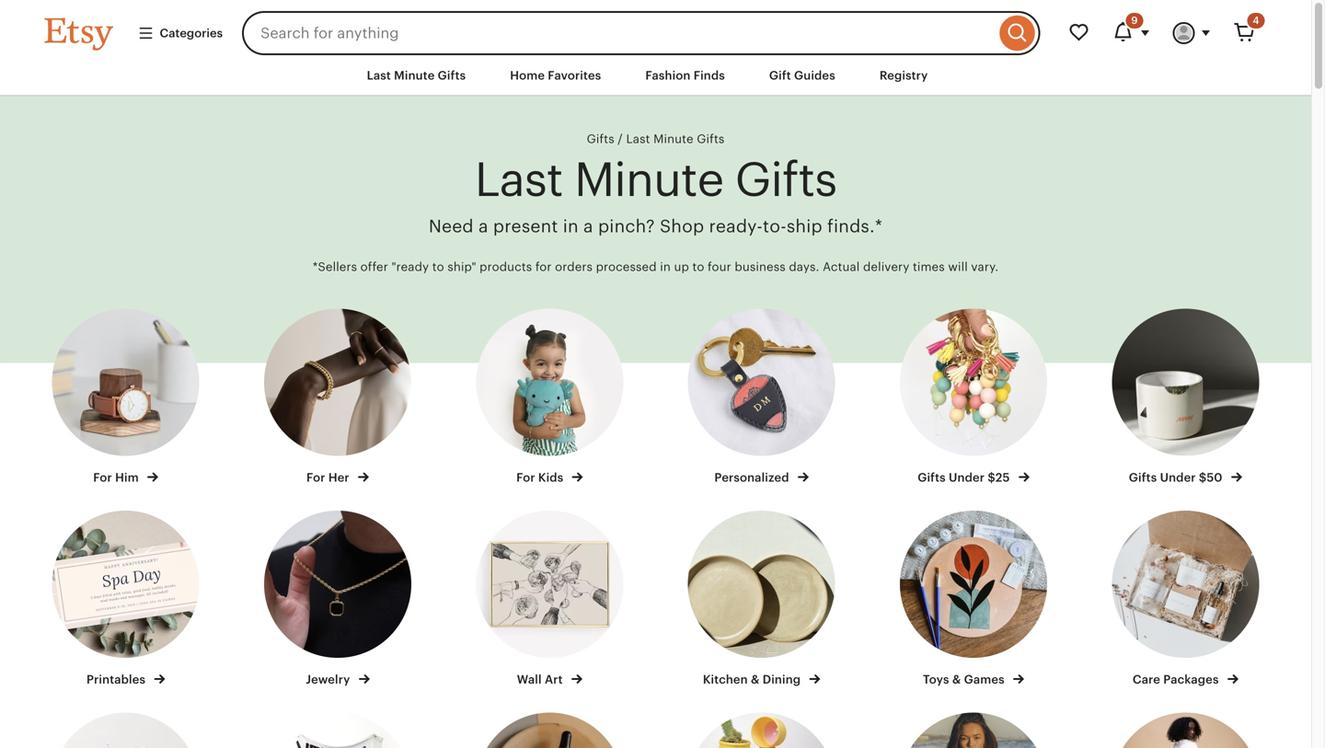Task type: describe. For each thing, give the bounding box(es) containing it.
1 horizontal spatial last
[[475, 153, 563, 206]]

packages
[[1163, 673, 1219, 686]]

kitchen
[[703, 673, 748, 686]]

personalized link
[[672, 309, 851, 486]]

orders
[[555, 260, 593, 274]]

$25
[[988, 471, 1010, 484]]

1 vertical spatial last minute gifts
[[626, 132, 725, 146]]

none search field inside categories banner
[[242, 11, 1040, 55]]

$50
[[1199, 471, 1223, 484]]

ship"
[[448, 260, 476, 274]]

4 link
[[1223, 11, 1267, 55]]

for kids link
[[460, 309, 639, 486]]

for for for her
[[306, 471, 325, 484]]

gifts under $50
[[1129, 471, 1226, 484]]

finds
[[694, 69, 725, 82]]

1 horizontal spatial in
[[660, 260, 671, 274]]

four
[[708, 260, 731, 274]]

care packages link
[[1096, 511, 1275, 688]]

0 vertical spatial last
[[367, 69, 391, 82]]

for him
[[93, 471, 142, 484]]

0 vertical spatial last minute gifts
[[367, 69, 466, 82]]

gifts under $50 link
[[1096, 309, 1275, 486]]

0 vertical spatial minute
[[394, 69, 435, 82]]

fashion finds link
[[632, 59, 739, 92]]

registry link
[[866, 59, 942, 92]]

gifts left home
[[438, 69, 466, 82]]

registry
[[880, 69, 928, 82]]

products
[[480, 260, 532, 274]]

1 a from the left
[[479, 216, 488, 236]]

fashion
[[645, 69, 691, 82]]

wall art
[[517, 673, 566, 686]]

last minute gifts link
[[353, 59, 480, 92]]

delivery
[[863, 260, 910, 274]]

gifts link
[[587, 132, 614, 146]]

dining
[[763, 673, 801, 686]]

need
[[429, 216, 474, 236]]

2 vertical spatial minute
[[574, 153, 723, 206]]

him
[[115, 471, 139, 484]]

toys & games
[[923, 673, 1008, 686]]

wall art link
[[460, 511, 639, 688]]

2 vertical spatial last minute gifts
[[475, 153, 837, 206]]

need a present in a pinch? shop ready-to-ship finds.*
[[429, 216, 883, 236]]

processed
[[596, 260, 657, 274]]

business
[[735, 260, 786, 274]]

guides
[[794, 69, 835, 82]]

gifts under $25 link
[[884, 309, 1063, 486]]

gift guides
[[769, 69, 835, 82]]

gifts left $50
[[1129, 471, 1157, 484]]

vary.
[[971, 260, 999, 274]]

under for $25
[[949, 471, 985, 484]]

9
[[1131, 15, 1138, 26]]

& for toys
[[952, 673, 961, 686]]

favorites
[[548, 69, 601, 82]]

up
[[674, 260, 689, 274]]

categories button
[[124, 16, 237, 50]]

9 button
[[1101, 11, 1162, 55]]



Task type: vqa. For each thing, say whether or not it's contained in the screenshot.
the bottommost the for
no



Task type: locate. For each thing, give the bounding box(es) containing it.
1 horizontal spatial a
[[583, 216, 593, 236]]

gifts under $25
[[918, 471, 1013, 484]]

in up orders
[[563, 216, 579, 236]]

actual
[[823, 260, 860, 274]]

kids
[[538, 471, 563, 484]]

in left up
[[660, 260, 671, 274]]

under for $50
[[1160, 471, 1196, 484]]

0 horizontal spatial &
[[751, 673, 760, 686]]

menu bar
[[12, 55, 1300, 97]]

for her
[[306, 471, 352, 484]]

None search field
[[242, 11, 1040, 55]]

1 for from the left
[[93, 471, 112, 484]]

& inside "link"
[[952, 673, 961, 686]]

1 vertical spatial last
[[626, 132, 650, 146]]

& right toys
[[952, 673, 961, 686]]

for for for him
[[93, 471, 112, 484]]

home favorites link
[[496, 59, 615, 92]]

2 vertical spatial last
[[475, 153, 563, 206]]

wall
[[517, 673, 542, 686]]

pinch?
[[598, 216, 655, 236]]

categories banner
[[12, 0, 1300, 55]]

& for kitchen
[[751, 673, 760, 686]]

under left $25
[[949, 471, 985, 484]]

2 horizontal spatial last
[[626, 132, 650, 146]]

home favorites
[[510, 69, 601, 82]]

for left him
[[93, 471, 112, 484]]

ship
[[787, 216, 823, 236]]

1 horizontal spatial for
[[306, 471, 325, 484]]

under left $50
[[1160, 471, 1196, 484]]

finds.*
[[827, 216, 883, 236]]

a
[[479, 216, 488, 236], [583, 216, 593, 236]]

2 horizontal spatial for
[[516, 471, 535, 484]]

last minute gifts
[[367, 69, 466, 82], [626, 132, 725, 146], [475, 153, 837, 206]]

to left ship"
[[432, 260, 444, 274]]

2 for from the left
[[306, 471, 325, 484]]

shop
[[660, 216, 704, 236]]

2 & from the left
[[952, 673, 961, 686]]

2 to from the left
[[692, 260, 704, 274]]

games
[[964, 673, 1005, 686]]

1 horizontal spatial &
[[952, 673, 961, 686]]

1 to from the left
[[432, 260, 444, 274]]

in
[[563, 216, 579, 236], [660, 260, 671, 274]]

toys
[[923, 673, 949, 686]]

for him link
[[36, 309, 215, 486]]

for kids
[[516, 471, 566, 484]]

4
[[1253, 15, 1259, 26]]

last
[[367, 69, 391, 82], [626, 132, 650, 146], [475, 153, 563, 206]]

gifts left $25
[[918, 471, 946, 484]]

a right need
[[479, 216, 488, 236]]

categories
[[160, 26, 223, 40]]

1 vertical spatial in
[[660, 260, 671, 274]]

0 vertical spatial in
[[563, 216, 579, 236]]

gift
[[769, 69, 791, 82]]

home
[[510, 69, 545, 82]]

under
[[949, 471, 985, 484], [1160, 471, 1196, 484]]

care
[[1133, 673, 1160, 686]]

printables
[[86, 673, 149, 686]]

*sellers offer "ready to ship" products for orders processed in up to four business days. actual delivery times will vary.
[[313, 260, 999, 274]]

fashion finds
[[645, 69, 725, 82]]

for
[[93, 471, 112, 484], [306, 471, 325, 484], [516, 471, 535, 484]]

to-
[[763, 216, 787, 236]]

1 under from the left
[[949, 471, 985, 484]]

Search for anything text field
[[242, 11, 995, 55]]

for her link
[[248, 309, 427, 486]]

menu bar containing last minute gifts
[[12, 55, 1300, 97]]

gifts up to-
[[735, 153, 837, 206]]

0 horizontal spatial a
[[479, 216, 488, 236]]

1 horizontal spatial under
[[1160, 471, 1196, 484]]

3 for from the left
[[516, 471, 535, 484]]

for left her
[[306, 471, 325, 484]]

toys & games link
[[884, 511, 1063, 688]]

to
[[432, 260, 444, 274], [692, 260, 704, 274]]

1 & from the left
[[751, 673, 760, 686]]

personalized
[[715, 471, 792, 484]]

for
[[535, 260, 552, 274]]

gifts
[[438, 69, 466, 82], [587, 132, 614, 146], [697, 132, 725, 146], [735, 153, 837, 206], [918, 471, 946, 484], [1129, 471, 1157, 484]]

2 under from the left
[[1160, 471, 1196, 484]]

present
[[493, 216, 558, 236]]

1 horizontal spatial to
[[692, 260, 704, 274]]

her
[[328, 471, 349, 484]]

0 horizontal spatial last
[[367, 69, 391, 82]]

0 horizontal spatial under
[[949, 471, 985, 484]]

printables link
[[36, 511, 215, 688]]

gifts down favorites
[[587, 132, 614, 146]]

& left dining
[[751, 673, 760, 686]]

kitchen & dining
[[703, 673, 804, 686]]

jewelry link
[[248, 511, 427, 688]]

offer
[[360, 260, 388, 274]]

*sellers
[[313, 260, 357, 274]]

1 vertical spatial minute
[[653, 132, 694, 146]]

"ready
[[392, 260, 429, 274]]

minute
[[394, 69, 435, 82], [653, 132, 694, 146], [574, 153, 723, 206]]

a left pinch?
[[583, 216, 593, 236]]

gift guides link
[[755, 59, 849, 92]]

to right up
[[692, 260, 704, 274]]

&
[[751, 673, 760, 686], [952, 673, 961, 686]]

jewelry
[[306, 673, 353, 686]]

0 horizontal spatial for
[[93, 471, 112, 484]]

for for for kids
[[516, 471, 535, 484]]

0 horizontal spatial in
[[563, 216, 579, 236]]

art
[[545, 673, 563, 686]]

kitchen & dining link
[[672, 511, 851, 688]]

days.
[[789, 260, 819, 274]]

gifts down finds
[[697, 132, 725, 146]]

care packages
[[1133, 673, 1222, 686]]

for left kids
[[516, 471, 535, 484]]

ready-
[[709, 216, 763, 236]]

0 horizontal spatial to
[[432, 260, 444, 274]]

will
[[948, 260, 968, 274]]

times
[[913, 260, 945, 274]]

2 a from the left
[[583, 216, 593, 236]]



